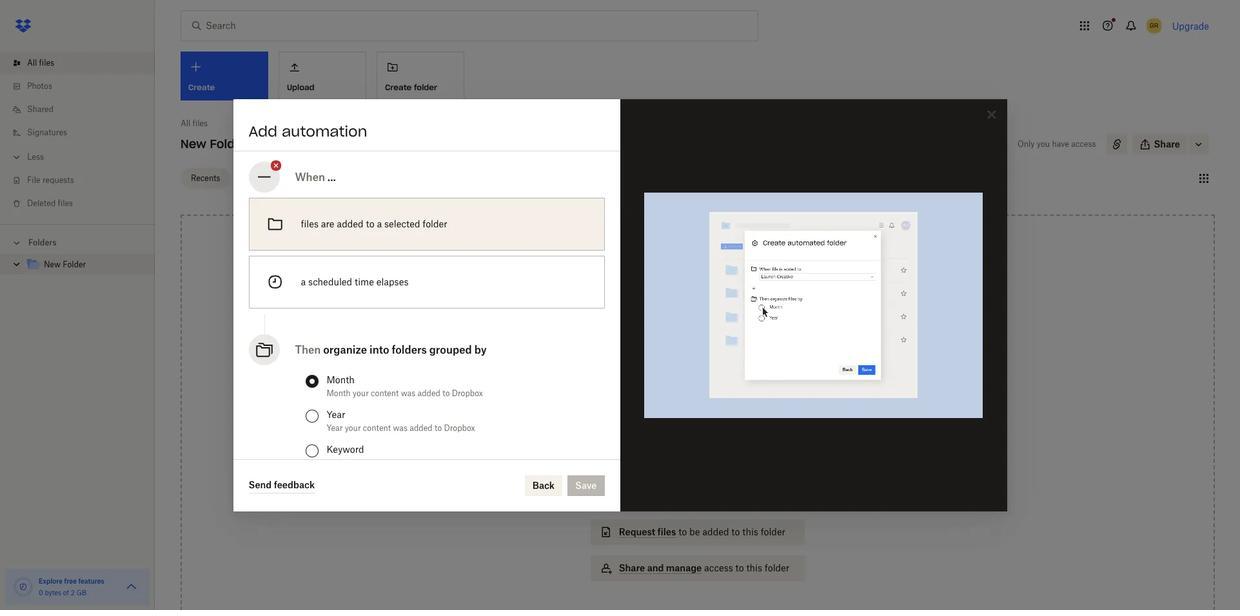 Task type: describe. For each thing, give the bounding box(es) containing it.
quota usage element
[[13, 577, 34, 598]]

more ways to add content
[[641, 422, 755, 433]]

added inside "year year your content was added to dropbox"
[[410, 423, 433, 433]]

your for month
[[353, 389, 369, 398]]

only you have access
[[1018, 139, 1096, 149]]

add automation dialog
[[233, 99, 1007, 512]]

specific
[[363, 458, 391, 468]]

import
[[619, 491, 649, 502]]

all inside list item
[[27, 58, 37, 68]]

share button
[[1132, 134, 1188, 155]]

deleted files link
[[10, 192, 155, 215]]

to down the request files to be added to this folder
[[736, 563, 744, 574]]

recents
[[191, 173, 220, 183]]

free
[[64, 578, 77, 586]]

upgrade
[[1172, 20, 1209, 31]]

you
[[1037, 139, 1050, 149]]

to inside month month your content was added to dropbox
[[443, 389, 450, 398]]

deleted
[[27, 199, 56, 208]]

access button
[[591, 448, 805, 473]]

upload,
[[720, 342, 753, 353]]

all files inside list item
[[27, 58, 54, 68]]

manage
[[666, 563, 702, 574]]

selected
[[384, 218, 420, 229]]

be
[[690, 527, 700, 538]]

request
[[619, 527, 655, 538]]

only
[[1018, 139, 1035, 149]]

organize into folders grouped by
[[323, 343, 487, 356]]

more ways to add content element
[[588, 421, 808, 595]]

starred
[[246, 173, 274, 183]]

deleted files
[[27, 199, 73, 208]]

keyword group by specific keywords
[[327, 444, 428, 468]]

file
[[27, 175, 40, 185]]

the
[[672, 357, 685, 368]]

to left selected
[[366, 218, 374, 229]]

dropbox image
[[10, 13, 36, 39]]

upgrade link
[[1172, 20, 1209, 31]]

into
[[370, 343, 389, 356]]

scheduled
[[308, 276, 352, 287]]

create
[[385, 82, 412, 92]]

to left "be"
[[679, 527, 687, 538]]

added inside month month your content was added to dropbox
[[418, 389, 440, 398]]

dropbox for year
[[444, 423, 475, 433]]

create folder
[[385, 82, 437, 92]]

features
[[78, 578, 104, 586]]

use
[[654, 357, 669, 368]]

bytes
[[45, 590, 61, 597]]

ways
[[666, 422, 688, 433]]

drop files here to upload, or use the 'upload' button
[[643, 342, 753, 368]]

Month radio
[[305, 375, 318, 388]]

0 vertical spatial by
[[474, 343, 487, 356]]

access
[[619, 455, 651, 466]]

'upload'
[[688, 357, 722, 368]]

recents button
[[181, 168, 231, 189]]

gb
[[77, 590, 87, 597]]

0 horizontal spatial new
[[44, 260, 61, 270]]

folder inside button
[[414, 82, 437, 92]]

0 vertical spatial new folder
[[181, 137, 247, 152]]

content right the "add"
[[721, 422, 755, 433]]

access for manage
[[704, 563, 733, 574]]

1 vertical spatial a
[[301, 276, 306, 287]]

or
[[643, 357, 652, 368]]

files inside list item
[[39, 58, 54, 68]]

shared link
[[10, 98, 155, 121]]

shared
[[27, 104, 54, 114]]

drop
[[643, 342, 664, 353]]

send feedback button
[[249, 478, 315, 494]]

less image
[[10, 151, 23, 164]]

photos
[[27, 81, 52, 91]]

add
[[249, 122, 277, 140]]

to inside "year year your content was added to dropbox"
[[435, 423, 442, 433]]

photos link
[[10, 75, 155, 98]]

here
[[687, 342, 707, 353]]

share and manage access to this folder
[[619, 563, 790, 574]]

files inside drop files here to upload, or use the 'upload' button
[[667, 342, 685, 353]]

when
[[295, 171, 325, 183]]

0 vertical spatial a
[[377, 218, 382, 229]]

Year radio
[[305, 410, 318, 423]]

0 vertical spatial all files link
[[10, 52, 155, 75]]

send
[[249, 480, 272, 491]]

your for year
[[345, 423, 361, 433]]

files inside more ways to add content element
[[658, 527, 676, 538]]



Task type: vqa. For each thing, say whether or not it's contained in the screenshot.
click to watch a demo video "image"
no



Task type: locate. For each thing, give the bounding box(es) containing it.
folders button
[[0, 233, 155, 252]]

added
[[337, 218, 364, 229], [418, 389, 440, 398], [410, 423, 433, 433], [703, 527, 729, 538]]

1 horizontal spatial access
[[1071, 139, 1096, 149]]

0
[[39, 590, 43, 597]]

1 vertical spatial by
[[352, 458, 361, 468]]

...
[[328, 171, 336, 183]]

access for have
[[1071, 139, 1096, 149]]

list containing all files
[[0, 44, 155, 224]]

was inside "year year your content was added to dropbox"
[[393, 423, 408, 433]]

0 horizontal spatial access
[[704, 563, 733, 574]]

1 vertical spatial access
[[704, 563, 733, 574]]

1 horizontal spatial share
[[1154, 139, 1180, 150]]

0 horizontal spatial all files link
[[10, 52, 155, 75]]

files are added to a selected folder
[[301, 218, 447, 229]]

access right manage
[[704, 563, 733, 574]]

0 horizontal spatial folder
[[63, 260, 86, 270]]

month right 'month' option
[[327, 374, 355, 385]]

0 horizontal spatial share
[[619, 563, 645, 574]]

of
[[63, 590, 69, 597]]

keyword
[[327, 444, 364, 455]]

all files list item
[[0, 52, 155, 75]]

month
[[327, 374, 355, 385], [327, 389, 351, 398]]

folder down folders button
[[63, 260, 86, 270]]

1 horizontal spatial all files
[[181, 119, 208, 128]]

1 vertical spatial all files
[[181, 119, 208, 128]]

your up the keyword
[[345, 423, 361, 433]]

0 horizontal spatial a
[[301, 276, 306, 287]]

0 horizontal spatial all
[[27, 58, 37, 68]]

0 vertical spatial folder
[[210, 137, 247, 152]]

all
[[27, 58, 37, 68], [181, 119, 190, 128]]

signatures
[[27, 128, 67, 137]]

all up photos
[[27, 58, 37, 68]]

2
[[71, 590, 75, 597]]

a scheduled time elapses
[[301, 276, 409, 287]]

back button
[[525, 476, 562, 496]]

signatures link
[[10, 121, 155, 144]]

this down the request files to be added to this folder
[[747, 563, 762, 574]]

added right "be"
[[703, 527, 729, 538]]

button
[[724, 357, 753, 368]]

share for share
[[1154, 139, 1180, 150]]

1 horizontal spatial new folder
[[181, 137, 247, 152]]

0 vertical spatial new
[[181, 137, 206, 152]]

to right "be"
[[732, 527, 740, 538]]

files inside add automation 'dialog'
[[301, 218, 319, 229]]

added right the are
[[337, 218, 364, 229]]

0 vertical spatial dropbox
[[452, 389, 483, 398]]

content inside month month your content was added to dropbox
[[371, 389, 399, 398]]

explore
[[39, 578, 63, 586]]

1 vertical spatial your
[[345, 423, 361, 433]]

group
[[327, 458, 350, 468]]

1 month from the top
[[327, 374, 355, 385]]

keywords
[[393, 458, 428, 468]]

added inside more ways to add content element
[[703, 527, 729, 538]]

this right "be"
[[743, 527, 758, 538]]

file requests link
[[10, 169, 155, 192]]

import button
[[591, 484, 805, 510]]

1 horizontal spatial a
[[377, 218, 382, 229]]

1 vertical spatial share
[[619, 563, 645, 574]]

starred button
[[236, 168, 284, 189]]

dropbox inside month month your content was added to dropbox
[[452, 389, 483, 398]]

0 horizontal spatial new folder
[[44, 260, 86, 270]]

new folder link
[[26, 257, 144, 274]]

content for month
[[371, 389, 399, 398]]

and
[[647, 563, 664, 574]]

files up the the
[[667, 342, 685, 353]]

all files link up shared link
[[10, 52, 155, 75]]

your inside "year year your content was added to dropbox"
[[345, 423, 361, 433]]

2 year from the top
[[327, 423, 343, 433]]

1 horizontal spatial folder
[[210, 137, 247, 152]]

0 horizontal spatial by
[[352, 458, 361, 468]]

1 vertical spatial new
[[44, 260, 61, 270]]

folder left add
[[210, 137, 247, 152]]

all files up photos
[[27, 58, 54, 68]]

files left the are
[[301, 218, 319, 229]]

add
[[702, 422, 718, 433]]

share
[[1154, 139, 1180, 150], [619, 563, 645, 574]]

content for year
[[363, 423, 391, 433]]

to right the here at the right bottom
[[709, 342, 718, 353]]

all files up the recents
[[181, 119, 208, 128]]

are
[[321, 218, 334, 229]]

create folder button
[[377, 52, 464, 101]]

0 vertical spatial month
[[327, 374, 355, 385]]

a left scheduled
[[301, 276, 306, 287]]

explore free features 0 bytes of 2 gb
[[39, 578, 104, 597]]

by
[[474, 343, 487, 356], [352, 458, 361, 468]]

year up the keyword
[[327, 423, 343, 433]]

your
[[353, 389, 369, 398], [345, 423, 361, 433]]

feedback
[[274, 480, 315, 491]]

1 horizontal spatial by
[[474, 343, 487, 356]]

1 vertical spatial dropbox
[[444, 423, 475, 433]]

all files link up the recents
[[181, 117, 208, 130]]

Keyword radio
[[305, 445, 318, 458]]

0 vertical spatial year
[[327, 409, 345, 420]]

1 vertical spatial this
[[747, 563, 762, 574]]

files left "be"
[[658, 527, 676, 538]]

share inside more ways to add content element
[[619, 563, 645, 574]]

organize
[[323, 343, 367, 356]]

share for share and manage access to this folder
[[619, 563, 645, 574]]

all up recents button
[[181, 119, 190, 128]]

your down organize
[[353, 389, 369, 398]]

all files link
[[10, 52, 155, 75], [181, 117, 208, 130]]

request files to be added to this folder
[[619, 527, 786, 538]]

1 horizontal spatial all
[[181, 119, 190, 128]]

files right deleted
[[58, 199, 73, 208]]

automation
[[282, 122, 367, 140]]

then
[[295, 343, 321, 356]]

month month your content was added to dropbox
[[327, 374, 483, 398]]

folder
[[210, 137, 247, 152], [63, 260, 86, 270]]

files up photos
[[39, 58, 54, 68]]

have
[[1052, 139, 1069, 149]]

year right year 'option'
[[327, 409, 345, 420]]

new down folders
[[44, 260, 61, 270]]

new folder up the recents
[[181, 137, 247, 152]]

was
[[401, 389, 416, 398], [393, 423, 408, 433]]

1 vertical spatial all files link
[[181, 117, 208, 130]]

folder inside add automation 'dialog'
[[423, 218, 447, 229]]

new
[[181, 137, 206, 152], [44, 260, 61, 270]]

add automation
[[249, 122, 367, 140]]

1 vertical spatial month
[[327, 389, 351, 398]]

added up keywords
[[410, 423, 433, 433]]

1 year from the top
[[327, 409, 345, 420]]

back
[[533, 480, 555, 491]]

list
[[0, 44, 155, 224]]

0 vertical spatial all files
[[27, 58, 54, 68]]

added up "year year your content was added to dropbox"
[[418, 389, 440, 398]]

0 vertical spatial your
[[353, 389, 369, 398]]

folder
[[414, 82, 437, 92], [423, 218, 447, 229], [761, 527, 786, 538], [765, 563, 790, 574]]

new up the recents
[[181, 137, 206, 152]]

content inside "year year your content was added to dropbox"
[[363, 423, 391, 433]]

1 vertical spatial new folder
[[44, 260, 86, 270]]

share inside button
[[1154, 139, 1180, 150]]

was up the keyword group by specific keywords
[[393, 423, 408, 433]]

0 vertical spatial share
[[1154, 139, 1180, 150]]

0 vertical spatial all
[[27, 58, 37, 68]]

requests
[[42, 175, 74, 185]]

new folder
[[181, 137, 247, 152], [44, 260, 86, 270]]

a
[[377, 218, 382, 229], [301, 276, 306, 287]]

by inside the keyword group by specific keywords
[[352, 458, 361, 468]]

dropbox for month
[[452, 389, 483, 398]]

access
[[1071, 139, 1096, 149], [704, 563, 733, 574]]

by right grouped
[[474, 343, 487, 356]]

1 vertical spatial folder
[[63, 260, 86, 270]]

more
[[641, 422, 664, 433]]

time
[[355, 276, 374, 287]]

this
[[743, 527, 758, 538], [747, 563, 762, 574]]

dropbox
[[452, 389, 483, 398], [444, 423, 475, 433]]

by down the keyword
[[352, 458, 361, 468]]

to inside drop files here to upload, or use the 'upload' button
[[709, 342, 718, 353]]

files up the recents
[[193, 119, 208, 128]]

2 month from the top
[[327, 389, 351, 398]]

dropbox inside "year year your content was added to dropbox"
[[444, 423, 475, 433]]

content
[[371, 389, 399, 398], [721, 422, 755, 433], [363, 423, 391, 433]]

1 vertical spatial year
[[327, 423, 343, 433]]

folders
[[28, 238, 56, 248]]

0 vertical spatial was
[[401, 389, 416, 398]]

month down organize
[[327, 389, 351, 398]]

content up the keyword group by specific keywords
[[363, 423, 391, 433]]

to left the "add"
[[691, 422, 700, 433]]

year year your content was added to dropbox
[[327, 409, 475, 433]]

1 horizontal spatial new
[[181, 137, 206, 152]]

elapses
[[376, 276, 409, 287]]

0 horizontal spatial all files
[[27, 58, 54, 68]]

was up "year year your content was added to dropbox"
[[401, 389, 416, 398]]

was for month
[[401, 389, 416, 398]]

grouped
[[429, 343, 472, 356]]

all files
[[27, 58, 54, 68], [181, 119, 208, 128]]

0 vertical spatial this
[[743, 527, 758, 538]]

1 vertical spatial all
[[181, 119, 190, 128]]

was inside month month your content was added to dropbox
[[401, 389, 416, 398]]

a left selected
[[377, 218, 382, 229]]

your inside month month your content was added to dropbox
[[353, 389, 369, 398]]

0 vertical spatial access
[[1071, 139, 1096, 149]]

folders
[[392, 343, 427, 356]]

to down grouped
[[443, 389, 450, 398]]

was for year
[[393, 423, 408, 433]]

1 vertical spatial was
[[393, 423, 408, 433]]

send feedback
[[249, 480, 315, 491]]

new folder down folders button
[[44, 260, 86, 270]]

access right have
[[1071, 139, 1096, 149]]

to down month month your content was added to dropbox
[[435, 423, 442, 433]]

content up "year year your content was added to dropbox"
[[371, 389, 399, 398]]

less
[[27, 152, 44, 162]]

file requests
[[27, 175, 74, 185]]

1 horizontal spatial all files link
[[181, 117, 208, 130]]

access inside more ways to add content element
[[704, 563, 733, 574]]



